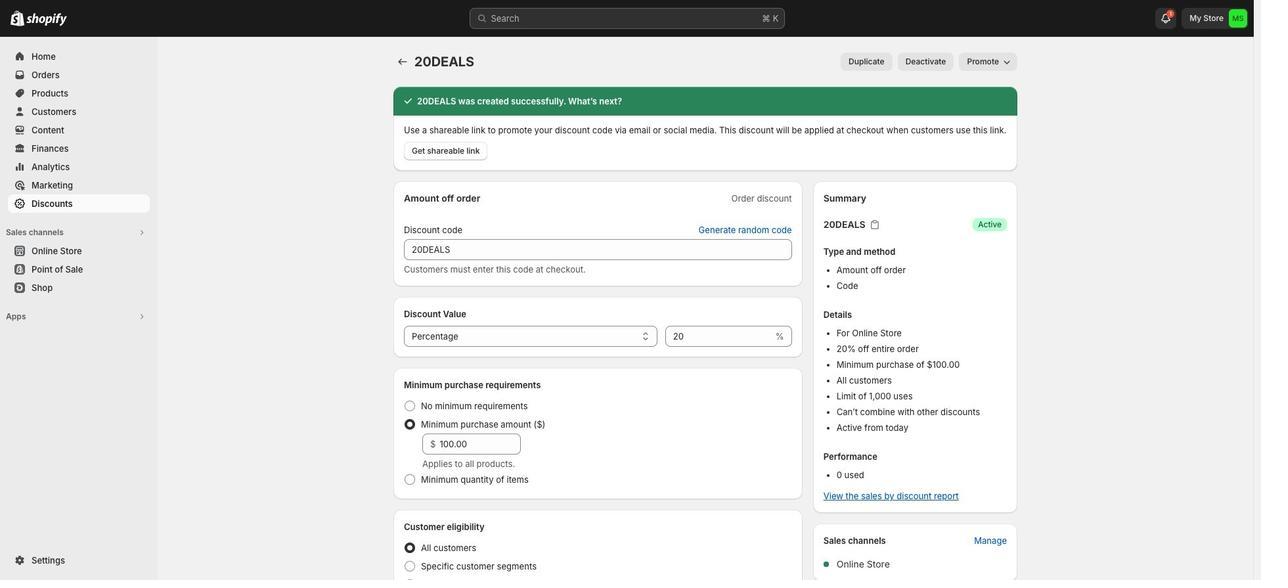 Task type: locate. For each thing, give the bounding box(es) containing it.
0.00 text field
[[440, 434, 521, 455]]

1 horizontal spatial shopify image
[[26, 13, 67, 26]]

my store image
[[1229, 9, 1247, 28]]

shopify image
[[11, 11, 24, 26], [26, 13, 67, 26]]

None text field
[[665, 326, 773, 347]]

None text field
[[404, 239, 792, 260]]



Task type: describe. For each thing, give the bounding box(es) containing it.
0 horizontal spatial shopify image
[[11, 11, 24, 26]]



Task type: vqa. For each thing, say whether or not it's contained in the screenshot.
the leftmost Shopify image
yes



